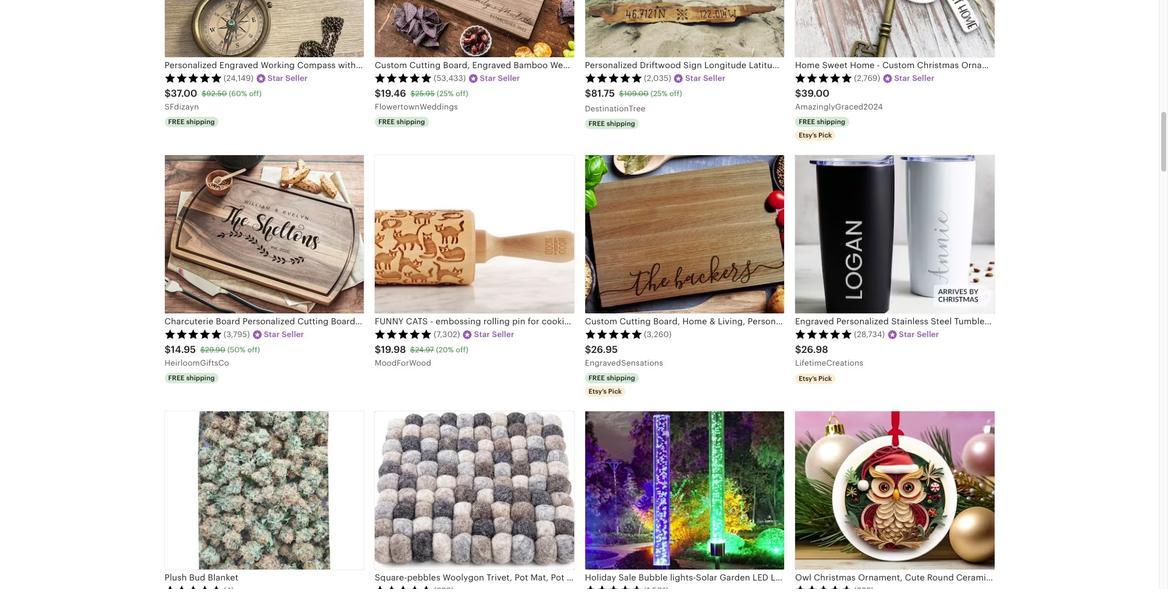 Task type: vqa. For each thing, say whether or not it's contained in the screenshot.
Star Seller related to 81.75
yes



Task type: describe. For each thing, give the bounding box(es) containing it.
etsy's pick for 26.95
[[589, 388, 622, 395]]

37.00
[[171, 88, 197, 99]]

custom cutting board, home & living, personalized cutting board,wedding monogram,  kitchen sign (158) image
[[585, 155, 784, 314]]

free shipping down amazinglygraced2024
[[799, 118, 846, 125]]

$ inside $ 26.95 engravedsensations
[[585, 344, 591, 356]]

etsy's for 39.00
[[799, 132, 817, 139]]

(53,433)
[[434, 73, 466, 83]]

personalized driftwood sign longitude latitude custom coordinates christmas gift housewarming gift new home anniversary coastal beach decor image
[[585, 0, 784, 57]]

off) for 14.95
[[248, 346, 260, 354]]

star for 37.00
[[268, 73, 284, 83]]

shipping for 19.46
[[397, 118, 425, 125]]

star for 81.75
[[685, 73, 701, 83]]

19.98
[[381, 344, 406, 356]]

(20%
[[436, 346, 454, 354]]

sfdizayn
[[165, 102, 199, 111]]

star seller for 14.95
[[264, 330, 304, 339]]

lifetimecreations
[[795, 358, 864, 368]]

$ 26.98 lifetimecreations
[[795, 344, 864, 368]]

$ inside $ 39.00 amazinglygraced2024
[[795, 88, 802, 99]]

star seller right (2,769)
[[895, 73, 935, 83]]

plush bud blanket image
[[165, 412, 364, 570]]

free for 14.95
[[168, 374, 185, 382]]

star seller for 19.46
[[480, 73, 520, 83]]

personalized engraved working compass with custom handwriting, gift for men anniversary, gifts for dad birthday image
[[165, 0, 364, 57]]

26.98
[[802, 344, 828, 356]]

shipping down 'engravedsensations'
[[607, 374, 635, 382]]

5 out of 5 stars image for (53,433)
[[375, 73, 432, 83]]

5 out of 5 stars image for (3,795)
[[165, 329, 222, 339]]

$ 39.00 amazinglygraced2024
[[795, 88, 883, 111]]

free for 37.00
[[168, 118, 185, 125]]

1 vertical spatial etsy's pick
[[799, 375, 832, 382]]

5 out of 5 stars image for (2,035)
[[585, 73, 642, 83]]

plush
[[165, 573, 187, 583]]

free shipping down 'engravedsensations'
[[589, 374, 635, 382]]

off) for 37.00
[[249, 89, 262, 98]]

14.95
[[171, 344, 196, 356]]

flowertownweddings
[[375, 102, 458, 111]]

free shipping for 14.95
[[168, 374, 215, 382]]

shipping down amazinglygraced2024
[[817, 118, 846, 125]]

1 vertical spatial etsy's
[[799, 375, 817, 382]]

etsy's pick for 39.00
[[799, 132, 832, 139]]

off) for 19.46
[[456, 89, 468, 98]]

free shipping for 81.75
[[589, 120, 635, 127]]

$ inside $ 26.98 lifetimecreations
[[795, 344, 802, 356]]

5 out of 5 stars image for (24,149)
[[165, 73, 222, 83]]

5 out of 5 stars image for (28,734)
[[795, 329, 853, 339]]

off) for 81.75
[[670, 89, 682, 98]]

free down 39.00 at the right
[[799, 118, 815, 125]]

pick for 26.95
[[608, 388, 622, 395]]

92.50
[[206, 89, 227, 98]]

off) inside $ 19.98 $ 24.97 (20% off) moodforwood
[[456, 346, 469, 354]]

24.97
[[415, 346, 434, 354]]

$ 19.46 $ 25.95 (25% off) flowertownweddings
[[375, 88, 468, 111]]



Task type: locate. For each thing, give the bounding box(es) containing it.
etsy's down 'engravedsensations'
[[589, 388, 607, 395]]

free for 19.46
[[379, 118, 395, 125]]

5 out of 5 stars image for (2,769)
[[795, 73, 853, 83]]

seller right (7,302)
[[492, 330, 514, 339]]

$ 26.95 engravedsensations
[[585, 344, 663, 368]]

0 vertical spatial etsy's pick
[[799, 132, 832, 139]]

(7,302)
[[434, 330, 460, 339]]

109.00
[[624, 89, 649, 98]]

star seller right (28,734)
[[899, 330, 939, 339]]

pick down 'engravedsensations'
[[608, 388, 622, 395]]

5 out of 5 stars image
[[165, 73, 222, 83], [375, 73, 432, 83], [585, 73, 642, 83], [795, 73, 853, 83], [165, 329, 222, 339], [375, 329, 432, 339], [585, 329, 642, 339], [795, 329, 853, 339], [165, 585, 222, 589], [375, 585, 432, 589]]

0 vertical spatial etsy's
[[799, 132, 817, 139]]

2 4.5 out of 5 stars image from the left
[[795, 585, 853, 589]]

etsy's pick down lifetimecreations
[[799, 375, 832, 382]]

off) right (60%
[[249, 89, 262, 98]]

off)
[[249, 89, 262, 98], [456, 89, 468, 98], [670, 89, 682, 98], [248, 346, 260, 354], [456, 346, 469, 354]]

shipping for 37.00
[[186, 118, 215, 125]]

seller right (2,035)
[[703, 73, 726, 83]]

39.00
[[802, 88, 830, 99]]

blanket
[[208, 573, 238, 583]]

seller right (53,433)
[[498, 73, 520, 83]]

star right (3,795)
[[264, 330, 280, 339]]

(25% down (2,035)
[[651, 89, 668, 98]]

26.95
[[591, 344, 618, 356]]

(3,260)
[[644, 330, 672, 339]]

star right (2,035)
[[685, 73, 701, 83]]

off) down (2,035)
[[670, 89, 682, 98]]

etsy's down amazinglygraced2024
[[799, 132, 817, 139]]

destinationtree
[[585, 104, 646, 113]]

seller for 19.46
[[498, 73, 520, 83]]

pick
[[819, 132, 832, 139], [819, 375, 832, 382], [608, 388, 622, 395]]

19.46
[[381, 88, 406, 99]]

free shipping for 19.46
[[379, 118, 425, 125]]

pick down amazinglygraced2024
[[819, 132, 832, 139]]

(25% inside "$ 19.46 $ 25.95 (25% off) flowertownweddings"
[[437, 89, 454, 98]]

free down sfdizayn
[[168, 118, 185, 125]]

1 4.5 out of 5 stars image from the left
[[585, 585, 642, 589]]

star seller
[[268, 73, 308, 83], [480, 73, 520, 83], [685, 73, 726, 83], [895, 73, 935, 83], [264, 330, 304, 339], [474, 330, 514, 339], [899, 330, 939, 339]]

seller right (2,769)
[[912, 73, 935, 83]]

(2,769)
[[854, 73, 881, 83]]

seller for 37.00
[[286, 73, 308, 83]]

etsy's pick down 'engravedsensations'
[[589, 388, 622, 395]]

0 horizontal spatial (25%
[[437, 89, 454, 98]]

moodforwood
[[375, 358, 431, 368]]

shipping down 'flowertownweddings'
[[397, 118, 425, 125]]

star
[[268, 73, 284, 83], [480, 73, 496, 83], [685, 73, 701, 83], [895, 73, 910, 83], [264, 330, 280, 339], [474, 330, 490, 339], [899, 330, 915, 339]]

$ 14.95 $ 29.90 (50% off) heirloomgiftsco
[[165, 344, 260, 368]]

$ 19.98 $ 24.97 (20% off) moodforwood
[[375, 344, 469, 368]]

(25% for 19.46
[[437, 89, 454, 98]]

1 horizontal spatial 4.5 out of 5 stars image
[[795, 585, 853, 589]]

star seller right (2,035)
[[685, 73, 726, 83]]

off) right (20%
[[456, 346, 469, 354]]

engraved personalized stainless steel tumbler by lifetime creations: insulated coffee travel mug with name 20 oz travel mug, employee gifts image
[[795, 155, 995, 314]]

(2,035)
[[644, 73, 671, 83]]

star right (53,433)
[[480, 73, 496, 83]]

star for 14.95
[[264, 330, 280, 339]]

star seller for 37.00
[[268, 73, 308, 83]]

2 (25% from the left
[[651, 89, 668, 98]]

engravedsensations
[[585, 358, 663, 368]]

free down 26.95
[[589, 374, 605, 382]]

shipping for 81.75
[[607, 120, 635, 127]]

off) inside "$ 19.46 $ 25.95 (25% off) flowertownweddings"
[[456, 89, 468, 98]]

2 vertical spatial pick
[[608, 388, 622, 395]]

star for 19.98
[[474, 330, 490, 339]]

etsy's pick
[[799, 132, 832, 139], [799, 375, 832, 382], [589, 388, 622, 395]]

(25% inside $ 81.75 $ 109.00 (25% off) destinationtree
[[651, 89, 668, 98]]

4.5 out of 5 stars image
[[585, 585, 642, 589], [795, 585, 853, 589]]

seller for 81.75
[[703, 73, 726, 83]]

off) inside $ 81.75 $ 109.00 (25% off) destinationtree
[[670, 89, 682, 98]]

seller right (24,149)
[[286, 73, 308, 83]]

free shipping down 'flowertownweddings'
[[379, 118, 425, 125]]

plush bud blanket
[[165, 573, 238, 583]]

$ 37.00 $ 92.50 (60% off) sfdizayn
[[165, 88, 262, 111]]

29.90
[[205, 346, 225, 354]]

shipping down destinationtree
[[607, 120, 635, 127]]

star seller right (53,433)
[[480, 73, 520, 83]]

shipping down heirloomgiftsco
[[186, 374, 215, 382]]

1 horizontal spatial (25%
[[651, 89, 668, 98]]

5 out of 5 stars image for (3,260)
[[585, 329, 642, 339]]

star seller right (3,795)
[[264, 330, 304, 339]]

shipping down sfdizayn
[[186, 118, 215, 125]]

25.95
[[415, 89, 435, 98]]

star right (24,149)
[[268, 73, 284, 83]]

(25%
[[437, 89, 454, 98], [651, 89, 668, 98]]

0 vertical spatial pick
[[819, 132, 832, 139]]

amazinglygraced2024
[[795, 102, 883, 111]]

star seller right (24,149)
[[268, 73, 308, 83]]

free shipping down destinationtree
[[589, 120, 635, 127]]

funny cats - embossing rolling pin for cookies, embossed biscuits, christmas gift, mother's day gift, laser engraved, animal lover image
[[375, 155, 574, 314]]

(24,149)
[[224, 73, 254, 83]]

off) inside $ 37.00 $ 92.50 (60% off) sfdizayn
[[249, 89, 262, 98]]

(25% down (53,433)
[[437, 89, 454, 98]]

free shipping down sfdizayn
[[168, 118, 215, 125]]

free for 81.75
[[589, 120, 605, 127]]

star right (28,734)
[[899, 330, 915, 339]]

shipping
[[186, 118, 215, 125], [397, 118, 425, 125], [817, 118, 846, 125], [607, 120, 635, 127], [186, 374, 215, 382], [607, 374, 635, 382]]

(60%
[[229, 89, 247, 98]]

free
[[168, 118, 185, 125], [379, 118, 395, 125], [799, 118, 815, 125], [589, 120, 605, 127], [168, 374, 185, 382], [589, 374, 605, 382]]

seller
[[286, 73, 308, 83], [498, 73, 520, 83], [703, 73, 726, 83], [912, 73, 935, 83], [282, 330, 304, 339], [492, 330, 514, 339], [917, 330, 939, 339]]

etsy's down lifetimecreations
[[799, 375, 817, 382]]

square-pebbles woolygon trivet, pot mat, pot holder heat resistant durable round felt design hand-felted in nepal image
[[375, 412, 574, 570]]

(28,734)
[[854, 330, 885, 339]]

star seller for 19.98
[[474, 330, 514, 339]]

4.5 out of 5 stars image for holiday sale bubble lights-solar garden led lights - color changing, outdoor solar acrylic bubble lights (2pcs) gift idea image
[[585, 585, 642, 589]]

seller right (28,734)
[[917, 330, 939, 339]]

bud
[[189, 573, 205, 583]]

free shipping
[[168, 118, 215, 125], [379, 118, 425, 125], [799, 118, 846, 125], [589, 120, 635, 127], [168, 374, 215, 382], [589, 374, 635, 382]]

off) down (53,433)
[[456, 89, 468, 98]]

star seller right (7,302)
[[474, 330, 514, 339]]

5 out of 5 stars image for (7,302)
[[375, 329, 432, 339]]

home sweet home - custom christmas ornament - house - family - housewarming gift - first - new home - hand stamped - bronze skeleton key image
[[795, 0, 995, 57]]

(50%
[[227, 346, 246, 354]]

free shipping for 37.00
[[168, 118, 215, 125]]

0 horizontal spatial 4.5 out of 5 stars image
[[585, 585, 642, 589]]

pick down lifetimecreations
[[819, 375, 832, 382]]

$
[[165, 88, 171, 99], [375, 88, 381, 99], [585, 88, 591, 99], [795, 88, 802, 99], [202, 89, 206, 98], [411, 89, 415, 98], [619, 89, 624, 98], [165, 344, 171, 356], [375, 344, 381, 356], [585, 344, 591, 356], [795, 344, 802, 356], [200, 346, 205, 354], [410, 346, 415, 354]]

etsy's pick down amazinglygraced2024
[[799, 132, 832, 139]]

seller right (3,795)
[[282, 330, 304, 339]]

1 (25% from the left
[[437, 89, 454, 98]]

off) inside $ 14.95 $ 29.90 (50% off) heirloomgiftsco
[[248, 346, 260, 354]]

etsy's
[[799, 132, 817, 139], [799, 375, 817, 382], [589, 388, 607, 395]]

seller for 14.95
[[282, 330, 304, 339]]

heirloomgiftsco
[[165, 358, 229, 368]]

shipping for 14.95
[[186, 374, 215, 382]]

charcuterie board personalized cutting boards wedding gift for couples, anniversary gift housewarming gift new home cute kitchen decor gift image
[[165, 155, 364, 314]]

4.5 out of 5 stars image for owl christmas ornament, cute round ceramic xmas tree decor, 2d flat image that looks 3d, owl christmas gift for family, holiday tree decor on the bottom of page
[[795, 585, 853, 589]]

custom cutting board, engraved bamboo wedding cutting board, engraved anniversary gift, personalized wedding gift,custom wooden chopping image
[[375, 0, 574, 57]]

1 vertical spatial pick
[[819, 375, 832, 382]]

owl christmas ornament, cute round ceramic xmas tree decor, 2d flat image that looks 3d, owl christmas gift for family, holiday tree decor image
[[795, 412, 995, 570]]

free down heirloomgiftsco
[[168, 374, 185, 382]]

$ 81.75 $ 109.00 (25% off) destinationtree
[[585, 88, 682, 113]]

free down destinationtree
[[589, 120, 605, 127]]

81.75
[[591, 88, 615, 99]]

(3,795)
[[224, 330, 250, 339]]

pick for 39.00
[[819, 132, 832, 139]]

star right (2,769)
[[895, 73, 910, 83]]

(25% for 81.75
[[651, 89, 668, 98]]

free down 19.46
[[379, 118, 395, 125]]

seller for 19.98
[[492, 330, 514, 339]]

star right (7,302)
[[474, 330, 490, 339]]

off) right (50%
[[248, 346, 260, 354]]

free shipping down heirloomgiftsco
[[168, 374, 215, 382]]

2 vertical spatial etsy's
[[589, 388, 607, 395]]

holiday sale bubble lights-solar garden led lights - color changing, outdoor solar acrylic bubble lights (2pcs) gift idea image
[[585, 412, 784, 570]]

star seller for 81.75
[[685, 73, 726, 83]]

etsy's for 26.95
[[589, 388, 607, 395]]

2 vertical spatial etsy's pick
[[589, 388, 622, 395]]

star for 19.46
[[480, 73, 496, 83]]



